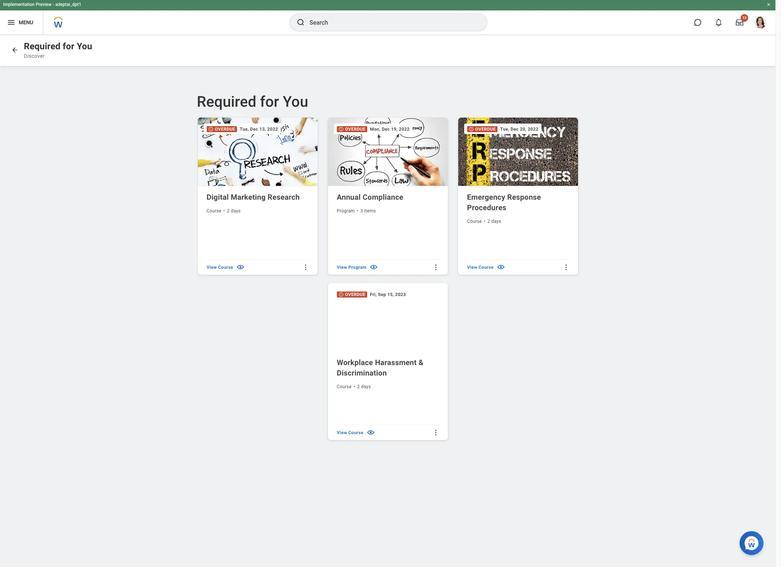 Task type: describe. For each thing, give the bounding box(es) containing it.
arrow left image
[[11, 46, 19, 54]]

emergency response procedures image
[[459, 118, 580, 186]]

overdue for annual
[[345, 127, 366, 132]]

2 days for emergency
[[488, 219, 502, 224]]

13,
[[260, 127, 266, 132]]

2 days for digital
[[227, 208, 241, 214]]

required for required for you discover
[[24, 41, 61, 52]]

days for emergency
[[492, 219, 502, 224]]

view course for emergency response procedures
[[468, 265, 494, 270]]

procedures
[[468, 203, 507, 212]]

exclamation circle image for emergency response procedures
[[469, 127, 474, 132]]

2 for workplace
[[358, 384, 360, 390]]

profile logan mcneil image
[[755, 16, 767, 30]]

menu
[[19, 19, 33, 25]]

2 for digital
[[227, 208, 230, 214]]

required for you discover
[[24, 41, 92, 59]]

exclamation circle image
[[339, 292, 344, 297]]

menu banner
[[0, 0, 776, 34]]

sep
[[378, 292, 387, 297]]

view for workplace harassment & discrimination
[[337, 430, 347, 436]]

adeptai_dpt1
[[55, 2, 81, 7]]

required for you
[[197, 93, 309, 111]]

close environment banner image
[[767, 2, 772, 7]]

tue, dec 13, 2022
[[240, 127, 278, 132]]

research
[[268, 193, 300, 202]]

for for required for you
[[260, 93, 279, 111]]

discrimination
[[337, 369, 387, 378]]

digital
[[207, 193, 229, 202]]

exclamation circle image for annual compliance
[[339, 127, 344, 132]]

fri,
[[370, 292, 377, 297]]

tue, for marketing
[[240, 127, 249, 132]]

3
[[361, 208, 363, 214]]

inbox large image
[[737, 19, 744, 26]]

emergency response procedures
[[468, 193, 542, 212]]

2022 for response
[[528, 127, 539, 132]]

2022 for marketing
[[268, 127, 278, 132]]

3 items
[[361, 208, 376, 214]]

items
[[365, 208, 376, 214]]

visible image for marketing
[[236, 263, 245, 272]]

related actions vertical image for emergency response procedures
[[563, 264, 570, 271]]

preview
[[36, 2, 52, 7]]

workplace harassment & discrimination
[[337, 358, 424, 378]]

overdue for digital
[[215, 127, 236, 132]]

view course for workplace harassment & discrimination
[[337, 430, 364, 436]]

view program
[[337, 265, 367, 270]]

annual compliance image
[[328, 118, 450, 186]]

visible image for harassment
[[367, 429, 375, 437]]

harassment
[[375, 358, 417, 367]]

you for required for you discover
[[77, 41, 92, 52]]

justify image
[[7, 18, 16, 27]]

workplace
[[337, 358, 373, 367]]

view course for digital marketing research
[[207, 265, 233, 270]]

for for required for you discover
[[63, 41, 75, 52]]



Task type: locate. For each thing, give the bounding box(es) containing it.
2 exclamation circle image from the left
[[339, 127, 344, 132]]

required for required for you
[[197, 93, 257, 111]]

1 horizontal spatial exclamation circle image
[[339, 127, 344, 132]]

2 vertical spatial 2 days
[[358, 384, 371, 390]]

overdue left mon,
[[345, 127, 366, 132]]

&
[[419, 358, 424, 367]]

dec left 19,
[[382, 127, 390, 132]]

2 horizontal spatial 2 days
[[488, 219, 502, 224]]

related actions vertical image
[[563, 264, 570, 271], [432, 429, 440, 437]]

dec left 13,
[[250, 127, 258, 132]]

33
[[743, 16, 747, 20]]

1 horizontal spatial you
[[283, 93, 309, 111]]

2
[[227, 208, 230, 214], [488, 219, 491, 224], [358, 384, 360, 390]]

tue,
[[240, 127, 249, 132], [501, 127, 510, 132]]

1 2022 from the left
[[268, 127, 278, 132]]

15,
[[388, 292, 394, 297]]

2022
[[268, 127, 278, 132], [399, 127, 410, 132], [528, 127, 539, 132]]

3 dec from the left
[[511, 127, 519, 132]]

1 horizontal spatial 2022
[[399, 127, 410, 132]]

overdue
[[215, 127, 236, 132], [345, 127, 366, 132], [476, 127, 496, 132], [345, 292, 366, 297]]

fri, sep 15, 2023
[[370, 292, 406, 297]]

0 horizontal spatial 2 days
[[227, 208, 241, 214]]

2023
[[396, 292, 406, 297]]

0 vertical spatial related actions vertical image
[[563, 264, 570, 271]]

2 days down discrimination
[[358, 384, 371, 390]]

33 button
[[732, 14, 749, 31]]

tue, for response
[[501, 127, 510, 132]]

view
[[207, 265, 217, 270], [337, 265, 347, 270], [468, 265, 478, 270], [337, 430, 347, 436]]

overdue left tue, dec 20, 2022
[[476, 127, 496, 132]]

2 days down marketing
[[227, 208, 241, 214]]

2 horizontal spatial days
[[492, 219, 502, 224]]

1 related actions vertical image from the left
[[302, 264, 310, 271]]

emergency
[[468, 193, 506, 202]]

2 dec from the left
[[382, 127, 390, 132]]

0 vertical spatial for
[[63, 41, 75, 52]]

0 horizontal spatial required
[[24, 41, 61, 52]]

0 horizontal spatial days
[[231, 208, 241, 214]]

0 horizontal spatial related actions vertical image
[[432, 429, 440, 437]]

related actions vertical image for workplace harassment & discrimination
[[432, 429, 440, 437]]

days for digital
[[231, 208, 241, 214]]

digital marketing research
[[207, 193, 300, 202]]

Search Workday  search field
[[310, 14, 472, 31]]

course
[[207, 208, 222, 214], [468, 219, 482, 224], [218, 265, 233, 270], [479, 265, 494, 270], [337, 384, 352, 390], [349, 430, 364, 436]]

0 vertical spatial required
[[24, 41, 61, 52]]

required
[[24, 41, 61, 52], [197, 93, 257, 111]]

1 vertical spatial you
[[283, 93, 309, 111]]

dec for compliance
[[382, 127, 390, 132]]

1 vertical spatial days
[[492, 219, 502, 224]]

exclamation circle image
[[208, 127, 213, 132], [339, 127, 344, 132], [469, 127, 474, 132]]

workplace harassment & discrimination link
[[337, 357, 441, 378]]

marketing
[[231, 193, 266, 202]]

2 days for workplace
[[358, 384, 371, 390]]

1 horizontal spatial days
[[361, 384, 371, 390]]

search image
[[296, 18, 305, 27]]

days down procedures
[[492, 219, 502, 224]]

0 horizontal spatial tue,
[[240, 127, 249, 132]]

0 horizontal spatial exclamation circle image
[[208, 127, 213, 132]]

1 horizontal spatial related actions vertical image
[[563, 264, 570, 271]]

tue, dec 20, 2022
[[501, 127, 539, 132]]

required inside required for you discover
[[24, 41, 61, 52]]

0 vertical spatial program
[[337, 208, 355, 214]]

visible image
[[236, 263, 245, 272], [370, 263, 379, 272], [497, 263, 506, 272], [367, 429, 375, 437]]

2 vertical spatial 2
[[358, 384, 360, 390]]

19,
[[391, 127, 398, 132]]

dec for response
[[511, 127, 519, 132]]

0 vertical spatial 2 days
[[227, 208, 241, 214]]

1 vertical spatial program
[[349, 265, 367, 270]]

days down marketing
[[231, 208, 241, 214]]

1 dec from the left
[[250, 127, 258, 132]]

workday assistant region
[[740, 529, 767, 556]]

2022 right 19,
[[399, 127, 410, 132]]

0 horizontal spatial 2022
[[268, 127, 278, 132]]

you
[[77, 41, 92, 52], [283, 93, 309, 111]]

tue, left 13,
[[240, 127, 249, 132]]

2 down procedures
[[488, 219, 491, 224]]

mon,
[[370, 127, 381, 132]]

1 vertical spatial for
[[260, 93, 279, 111]]

2 tue, from the left
[[501, 127, 510, 132]]

1 horizontal spatial required
[[197, 93, 257, 111]]

0 vertical spatial days
[[231, 208, 241, 214]]

0 vertical spatial 2
[[227, 208, 230, 214]]

1 vertical spatial required
[[197, 93, 257, 111]]

0 horizontal spatial for
[[63, 41, 75, 52]]

visible image for response
[[497, 263, 506, 272]]

3 exclamation circle image from the left
[[469, 127, 474, 132]]

1 vertical spatial 2
[[488, 219, 491, 224]]

emergency response procedures link
[[468, 192, 571, 213]]

2 for emergency
[[488, 219, 491, 224]]

1 horizontal spatial tue,
[[501, 127, 510, 132]]

related actions vertical image for annual compliance
[[432, 264, 440, 271]]

annual compliance link
[[337, 192, 441, 202]]

dec left 20,
[[511, 127, 519, 132]]

program
[[337, 208, 355, 214], [349, 265, 367, 270]]

1 horizontal spatial 2
[[358, 384, 360, 390]]

2 horizontal spatial exclamation circle image
[[469, 127, 474, 132]]

digital marketing research link
[[207, 192, 310, 202]]

implementation
[[3, 2, 35, 7]]

response
[[508, 193, 542, 202]]

days for workplace
[[361, 384, 371, 390]]

compliance
[[363, 193, 404, 202]]

view for emergency response procedures
[[468, 265, 478, 270]]

20,
[[520, 127, 527, 132]]

exclamation circle image for digital marketing research
[[208, 127, 213, 132]]

related actions vertical image for digital marketing research
[[302, 264, 310, 271]]

1 tue, from the left
[[240, 127, 249, 132]]

1 exclamation circle image from the left
[[208, 127, 213, 132]]

for inside required for you discover
[[63, 41, 75, 52]]

2 days down procedures
[[488, 219, 502, 224]]

menu button
[[0, 10, 43, 34]]

tue, left 20,
[[501, 127, 510, 132]]

mon, dec 19, 2022
[[370, 127, 410, 132]]

2022 for compliance
[[399, 127, 410, 132]]

2 days
[[227, 208, 241, 214], [488, 219, 502, 224], [358, 384, 371, 390]]

2022 right 20,
[[528, 127, 539, 132]]

2 2022 from the left
[[399, 127, 410, 132]]

3 2022 from the left
[[528, 127, 539, 132]]

2 vertical spatial days
[[361, 384, 371, 390]]

you for required for you
[[283, 93, 309, 111]]

annual
[[337, 193, 361, 202]]

annual compliance
[[337, 193, 404, 202]]

1 horizontal spatial related actions vertical image
[[432, 264, 440, 271]]

0 horizontal spatial dec
[[250, 127, 258, 132]]

view for digital marketing research
[[207, 265, 217, 270]]

0 vertical spatial you
[[77, 41, 92, 52]]

1 vertical spatial related actions vertical image
[[432, 429, 440, 437]]

2 down digital
[[227, 208, 230, 214]]

2 down discrimination
[[358, 384, 360, 390]]

digital marketing research image
[[198, 118, 319, 186]]

dec
[[250, 127, 258, 132], [382, 127, 390, 132], [511, 127, 519, 132]]

overdue for emergency
[[476, 127, 496, 132]]

2 horizontal spatial 2
[[488, 219, 491, 224]]

discover
[[24, 53, 45, 59]]

overdue right exclamation circle icon
[[345, 292, 366, 297]]

1 horizontal spatial for
[[260, 93, 279, 111]]

dec for marketing
[[250, 127, 258, 132]]

1 horizontal spatial view course
[[337, 430, 364, 436]]

2 horizontal spatial view course
[[468, 265, 494, 270]]

notifications large image
[[716, 19, 723, 26]]

-
[[53, 2, 54, 7]]

1 horizontal spatial 2 days
[[358, 384, 371, 390]]

you inside required for you discover
[[77, 41, 92, 52]]

1 vertical spatial 2 days
[[488, 219, 502, 224]]

2 horizontal spatial dec
[[511, 127, 519, 132]]

2022 right 13,
[[268, 127, 278, 132]]

implementation preview -   adeptai_dpt1
[[3, 2, 81, 7]]

0 horizontal spatial you
[[77, 41, 92, 52]]

1 horizontal spatial dec
[[382, 127, 390, 132]]

days
[[231, 208, 241, 214], [492, 219, 502, 224], [361, 384, 371, 390]]

0 horizontal spatial related actions vertical image
[[302, 264, 310, 271]]

related actions vertical image
[[302, 264, 310, 271], [432, 264, 440, 271]]

0 horizontal spatial view course
[[207, 265, 233, 270]]

for
[[63, 41, 75, 52], [260, 93, 279, 111]]

0 horizontal spatial 2
[[227, 208, 230, 214]]

view course
[[207, 265, 233, 270], [468, 265, 494, 270], [337, 430, 364, 436]]

visible image for compliance
[[370, 263, 379, 272]]

2 horizontal spatial 2022
[[528, 127, 539, 132]]

days down discrimination
[[361, 384, 371, 390]]

view for annual compliance
[[337, 265, 347, 270]]

2 related actions vertical image from the left
[[432, 264, 440, 271]]

overdue left tue, dec 13, 2022
[[215, 127, 236, 132]]



Task type: vqa. For each thing, say whether or not it's contained in the screenshot.
Search Workday search field at the top of page
yes



